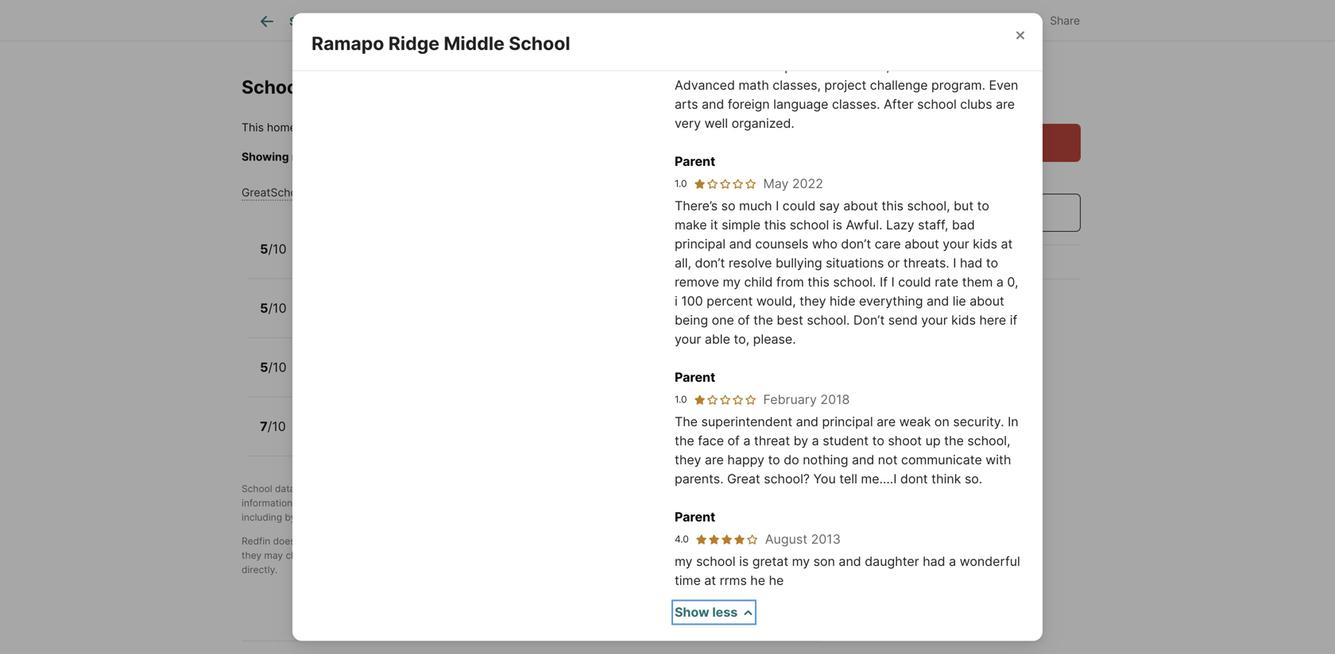 Task type: describe. For each thing, give the bounding box(es) containing it.
1 vertical spatial by
[[350, 484, 361, 495]]

100
[[681, 294, 703, 309]]

and down "february 2018"
[[796, 415, 819, 430]]

superintendent
[[701, 415, 793, 430]]

time
[[675, 573, 701, 589]]

(201) 788-1042 link
[[858, 246, 1081, 279]]

on
[[935, 415, 950, 430]]

school for school data is provided by greatschools
[[242, 484, 272, 495]]

this up guaranteed
[[415, 536, 432, 548]]

2 vertical spatial your
[[675, 332, 701, 347]]

less
[[712, 605, 738, 621]]

well
[[705, 116, 728, 131]]

not inside the superintendent and principal are weak on security. in the face of a threat by a student to shoot up the school, they are happy to do nothing and not communicate with parents. great school? you tell me....i dont think so.
[[878, 453, 898, 468]]

they inside the superintendent and principal are weak on security. in the face of a threat by a student to shoot up the school, they are happy to do nothing and not communicate with parents. great school? you tell me....i dont think so.
[[675, 453, 701, 468]]

school inside "element"
[[509, 32, 570, 54]]

hide
[[830, 294, 856, 309]]

are up enrollment
[[613, 536, 627, 548]]

0 vertical spatial could
[[783, 198, 816, 214]]

0 horizontal spatial or
[[355, 536, 364, 548]]

a inside there's so much i could say about this school, but to make it simple this school is awful. lazy staff, bad principal and counsels who don't care about your kids at all, don't resolve bullying situations or threats. i had to remove my child from this school. if i could rate them a 0, i 100 percent would, they hide everything and lie about being one of the best school. don't send your kids here if your able to, please.
[[997, 275, 1004, 290]]

by inside the superintendent and principal are weak on security. in the face of a threat by a student to shoot up the school, they are happy to do nothing and not communicate with parents. great school? you tell me....i dont think so.
[[794, 434, 809, 449]]

wonderful
[[960, 554, 1020, 570]]

rrms
[[720, 573, 747, 589]]

the
[[675, 415, 698, 430]]

classes,
[[773, 77, 821, 93]]

my inside there's so much i could say about this school, but to make it simple this school is awful. lazy staff, bad principal and counsels who don't care about your kids at all, don't resolve bullying situations or threats. i had to remove my child from this school. if i could rate them a 0, i 100 percent would, they hide everything and lie about being one of the best school. don't send your kids here if your able to, please.
[[723, 275, 741, 290]]

greatschools inside , a nonprofit organization. redfin recommends buyers and renters use greatschools information and ratings as a including by contacting and visiting the schools themselves.
[[742, 484, 802, 495]]

the right within
[[346, 121, 363, 134]]

one
[[712, 313, 734, 328]]

is for this home is within the
[[299, 121, 308, 134]]

school inside 'my school is gretat my son and daughter had a wonderful time at rrms he he'
[[696, 554, 736, 570]]

, a nonprofit organization. redfin recommends buyers and renters use greatschools information and ratings as a including by contacting and visiting the schools themselves.
[[242, 484, 802, 524]]

guarantee
[[367, 536, 413, 548]]

a inside 'my school is gretat my son and daughter had a wonderful time at rrms he he'
[[949, 554, 956, 570]]

be inside "school service boundaries are intended to be used as a reference only; they may change and are not"
[[684, 536, 695, 548]]

0 vertical spatial district
[[511, 150, 547, 164]]

show
[[675, 605, 710, 621]]

387
[[924, 59, 954, 79]]

the inside guaranteed to be accurate. to verify school enrollment eligibility, contact the school district directly.
[[707, 550, 721, 562]]

(201) 788-1042 button
[[858, 246, 1081, 279]]

0 vertical spatial about
[[844, 198, 878, 214]]

be inside guaranteed to be accurate. to verify school enrollment eligibility, contact the school district directly.
[[442, 550, 453, 562]]

who
[[812, 236, 838, 252]]

organization.
[[481, 484, 540, 495]]

not inside "school service boundaries are intended to be used as a reference only; they may change and are not"
[[358, 550, 373, 562]]

redfin inside , a nonprofit organization. redfin recommends buyers and renters use greatschools information and ratings as a including by contacting and visiting the schools themselves.
[[542, 484, 571, 495]]

renters
[[688, 484, 720, 495]]

as inside "school service boundaries are intended to be used as a reference only; they may change and are not"
[[723, 536, 733, 548]]

lazy
[[886, 217, 915, 233]]

accurate.
[[456, 550, 498, 562]]

parent for there's
[[675, 154, 716, 169]]

guaranteed to be accurate. to verify school enrollment eligibility, contact the school district directly.
[[242, 550, 788, 576]]

dont
[[901, 472, 928, 487]]

endorse
[[315, 536, 352, 548]]

1.0 for the
[[675, 394, 687, 406]]

greatschools summary rating link
[[242, 186, 402, 200]]

2 horizontal spatial my
[[792, 554, 810, 570]]

green
[[958, 59, 1005, 79]]

visiting
[[369, 512, 401, 524]]

1 vertical spatial school.
[[807, 313, 850, 328]]

school, inside the superintendent and principal are weak on security. in the face of a threat by a student to shoot up the school, they are happy to do nothing and not communicate with parents. great school? you tell me....i dont think so.
[[968, 434, 1011, 449]]

home.
[[753, 150, 785, 164]]

send
[[888, 313, 918, 328]]

as inside , a nonprofit organization. redfin recommends buyers and renters use greatschools information and ratings as a including by contacting and visiting the schools themselves.
[[349, 498, 359, 510]]

used
[[698, 536, 720, 548]]

1 vertical spatial your
[[921, 313, 948, 328]]

0,
[[1007, 275, 1019, 290]]

0 horizontal spatial greatschools
[[242, 186, 312, 200]]

parent for the
[[675, 370, 716, 385]]

are down even
[[996, 97, 1015, 112]]

the down the
[[675, 434, 694, 449]]

1 vertical spatial kids
[[952, 313, 976, 328]]

excellent
[[675, 58, 729, 74]]

principal inside there's so much i could say about this school, but to make it simple this school is awful. lazy staff, bad principal and counsels who don't care about your kids at all, don't resolve bullying situations or threats. i had to remove my child from this school. if i could rate them a 0, i 100 percent would, they hide everything and lie about being one of the best school. don't send your kids here if your able to, please.
[[675, 236, 726, 252]]

february 2018
[[763, 392, 850, 408]]

weak
[[900, 415, 931, 430]]

ramapo
[[312, 32, 384, 54]]

a right ratings on the left bottom of page
[[362, 498, 367, 510]]

would,
[[757, 294, 796, 309]]

1 horizontal spatial greatschools
[[364, 484, 424, 495]]

situations
[[826, 256, 884, 271]]

the right "check"
[[453, 150, 470, 164]]

up
[[926, 434, 941, 449]]

this down bullying
[[808, 275, 830, 290]]

and up "tell"
[[852, 453, 875, 468]]

here
[[980, 313, 1006, 328]]

are down face
[[705, 453, 724, 468]]

and right buyers
[[668, 484, 685, 495]]

1 vertical spatial about
[[905, 236, 939, 252]]

had inside there's so much i could say about this school, but to make it simple this school is awful. lazy staff, bad principal and counsels who don't care about your kids at all, don't resolve bullying situations or threats. i had to remove my child from this school. if i could rate them a 0, i 100 percent would, they hide everything and lie about being one of the best school. don't send your kids here if your able to, please.
[[960, 256, 983, 271]]

make
[[675, 217, 707, 233]]

had inside 'my school is gretat my son and daughter had a wonderful time at rrms he he'
[[923, 554, 946, 570]]

is for school data is provided by greatschools
[[298, 484, 305, 495]]

threat
[[754, 434, 790, 449]]

everything
[[859, 294, 923, 309]]

contacting
[[299, 512, 346, 524]]

and inside 'my school is gretat my son and daughter had a wonderful time at rrms he he'
[[839, 554, 861, 570]]

project
[[825, 77, 867, 93]]

0 horizontal spatial redfin
[[242, 536, 270, 548]]

and up redfin does not endorse or guarantee this information. on the bottom left of the page
[[349, 512, 366, 524]]

a down the superintendent
[[743, 434, 751, 449]]

very good teachers and principal. all the programs are excellent for example music chorus, band orchestra. advanced math classes, project challenge program. even arts and foreign language classes. after school clubs are very well organized.
[[675, 39, 1019, 131]]

schools
[[242, 76, 313, 98]]

to inside guaranteed to be accurate. to verify school enrollment eligibility, contact the school district directly.
[[430, 550, 439, 562]]

bad
[[952, 217, 975, 233]]

2 horizontal spatial i
[[953, 256, 957, 271]]

2018
[[821, 392, 850, 408]]

is inside there's so much i could say about this school, but to make it simple this school is awful. lazy staff, bad principal and counsels who don't care about your kids at all, don't resolve bullying situations or threats. i had to remove my child from this school. if i could rate them a 0, i 100 percent would, they hide everything and lie about being one of the best school. don't send your kids here if your able to, please.
[[833, 217, 843, 233]]

for
[[732, 58, 749, 74]]

send
[[919, 205, 951, 221]]

show less button
[[675, 604, 754, 623]]

home
[[267, 121, 296, 134]]

from
[[776, 275, 804, 290]]

redfin does not endorse or guarantee this information.
[[242, 536, 488, 548]]

don't
[[854, 313, 885, 328]]

february
[[763, 392, 817, 408]]

1 he from the left
[[751, 573, 766, 589]]

nothing
[[803, 453, 848, 468]]

school inside there's so much i could say about this school, but to make it simple this school is awful. lazy staff, bad principal and counsels who don't care about your kids at all, don't resolve bullying situations or threats. i had to remove my child from this school. if i could rate them a 0, i 100 percent would, they hide everything and lie about being one of the best school. don't send your kids here if your able to, please.
[[790, 217, 829, 233]]

1 vertical spatial don't
[[695, 256, 725, 271]]

0 vertical spatial your
[[943, 236, 969, 252]]

security.
[[953, 415, 1004, 430]]

3 tab from the left
[[482, 2, 565, 41]]

rd
[[935, 83, 955, 103]]

information.
[[434, 536, 488, 548]]

0 vertical spatial don't
[[841, 236, 871, 252]]

showing nearby schools. please check the school district website to see all schools serving this home.
[[242, 150, 785, 164]]

5 tab from the left
[[641, 2, 768, 41]]

care
[[875, 236, 901, 252]]

ratings
[[315, 498, 346, 510]]

3 5 /10 from the top
[[260, 360, 287, 375]]

foreign
[[728, 97, 770, 112]]

the inside there's so much i could say about this school, but to make it simple this school is awful. lazy staff, bad principal and counsels who don't care about your kids at all, don't resolve bullying situations or threats. i had to remove my child from this school. if i could rate them a 0, i 100 percent would, they hide everything and lie about being one of the best school. don't send your kids here if your able to, please.
[[754, 313, 773, 328]]

0 horizontal spatial my
[[675, 554, 693, 570]]

rate
[[935, 275, 959, 290]]

2013
[[811, 532, 841, 548]]

school inside very good teachers and principal. all the programs are excellent for example music chorus, band orchestra. advanced math classes, project challenge program. even arts and foreign language classes. after school clubs are very well organized.
[[917, 97, 957, 112]]

2 he from the left
[[769, 573, 784, 589]]

son
[[814, 554, 835, 570]]

summary
[[315, 186, 365, 200]]

website
[[550, 150, 592, 164]]

all,
[[675, 256, 692, 271]]

2 5 from the top
[[260, 301, 268, 316]]

are down endorse
[[341, 550, 356, 562]]

they inside there's so much i could say about this school, but to make it simple this school is awful. lazy staff, bad principal and counsels who don't care about your kids at all, don't resolve bullying situations or threats. i had to remove my child from this school. if i could rate them a 0, i 100 percent would, they hide everything and lie about being one of the best school. don't send your kids here if your able to, please.
[[800, 294, 826, 309]]

counsels
[[755, 236, 809, 252]]

service
[[524, 536, 557, 548]]

you
[[814, 472, 836, 487]]

they inside "school service boundaries are intended to be used as a reference only; they may change and are not"
[[242, 550, 262, 562]]

within
[[311, 121, 343, 134]]

greatschools summary rating
[[242, 186, 402, 200]]

threats.
[[904, 256, 950, 271]]



Task type: locate. For each thing, give the bounding box(es) containing it.
0 vertical spatial 5 /10
[[260, 241, 287, 257]]

0 vertical spatial school.
[[833, 275, 876, 290]]

1 vertical spatial 1.0
[[675, 394, 687, 406]]

the right visiting
[[403, 512, 418, 524]]

and up music
[[796, 39, 819, 55]]

0 vertical spatial redfin
[[542, 484, 571, 495]]

school right middle
[[509, 32, 570, 54]]

0 horizontal spatial at
[[704, 573, 716, 589]]

principal down make
[[675, 236, 726, 252]]

1 vertical spatial be
[[442, 550, 453, 562]]

0 vertical spatial at
[[1001, 236, 1013, 252]]

greatschools up visiting
[[364, 484, 424, 495]]

0 horizontal spatial district
[[511, 150, 547, 164]]

0 vertical spatial i
[[776, 198, 779, 214]]

intended
[[630, 536, 669, 548]]

0 vertical spatial parent
[[675, 154, 716, 169]]

ramapo ridge middle school
[[312, 32, 570, 54]]

staff,
[[918, 217, 949, 233]]

2 vertical spatial about
[[970, 294, 1005, 309]]

about up here
[[970, 294, 1005, 309]]

challenge
[[870, 77, 928, 93]]

program.
[[932, 77, 986, 93]]

is down say
[[833, 217, 843, 233]]

7
[[260, 419, 268, 435]]

0 vertical spatial not
[[878, 453, 898, 468]]

school right "check"
[[473, 150, 508, 164]]

school
[[509, 32, 570, 54], [242, 484, 272, 495], [491, 536, 521, 548]]

rating 1.0 out of 5 element up the superintendent
[[694, 394, 757, 407]]

parent for my
[[675, 510, 716, 525]]

1 vertical spatial parent
[[675, 370, 716, 385]]

1 vertical spatial school,
[[968, 434, 1011, 449]]

organized.
[[732, 116, 795, 131]]

0 horizontal spatial could
[[783, 198, 816, 214]]

tab
[[343, 2, 425, 41], [425, 2, 482, 41], [482, 2, 565, 41], [565, 2, 641, 41], [641, 2, 768, 41]]

shoot
[[888, 434, 922, 449]]

(201) 788-1042
[[921, 254, 1018, 270]]

please.
[[753, 332, 796, 347]]

to,
[[734, 332, 750, 347]]

this left 'home.' on the top right of the page
[[730, 150, 750, 164]]

simple
[[722, 217, 761, 233]]

0 horizontal spatial he
[[751, 573, 766, 589]]

at right time
[[704, 573, 716, 589]]

my up time
[[675, 554, 693, 570]]

your down being
[[675, 332, 701, 347]]

1 horizontal spatial about
[[905, 236, 939, 252]]

don't up remove
[[695, 256, 725, 271]]

1.0 up the
[[675, 394, 687, 406]]

0 horizontal spatial principal
[[675, 236, 726, 252]]

i
[[675, 294, 678, 309]]

the inside very good teachers and principal. all the programs are excellent for example music chorus, band orchestra. advanced math classes, project challenge program. even arts and foreign language classes. after school clubs are very well organized.
[[899, 39, 918, 55]]

0 vertical spatial 5
[[260, 241, 268, 257]]

my down only;
[[792, 554, 810, 570]]

1 horizontal spatial by
[[350, 484, 361, 495]]

after
[[884, 97, 914, 112]]

a inside "school service boundaries are intended to be used as a reference only; they may change and are not"
[[736, 536, 741, 548]]

all
[[880, 39, 895, 55]]

1 horizontal spatial not
[[358, 550, 373, 562]]

district inside guaranteed to be accurate. to verify school enrollment eligibility, contact the school district directly.
[[756, 550, 788, 562]]

band
[[894, 58, 924, 74]]

school, inside there's so much i could say about this school, but to make it simple this school is awful. lazy staff, bad principal and counsels who don't care about your kids at all, don't resolve bullying situations or threats. i had to remove my child from this school. if i could rate them a 0, i 100 percent would, they hide everything and lie about being one of the best school. don't send your kids here if your able to, please.
[[907, 198, 950, 214]]

not up change at the left
[[298, 536, 313, 548]]

1.0 for there's
[[675, 178, 687, 190]]

school. down situations
[[833, 275, 876, 290]]

1 horizontal spatial district
[[756, 550, 788, 562]]

contact
[[670, 550, 704, 562]]

don't up situations
[[841, 236, 871, 252]]

could down threats.
[[898, 275, 931, 290]]

they down the from
[[800, 294, 826, 309]]

0 horizontal spatial be
[[442, 550, 453, 562]]

are up shoot
[[877, 415, 896, 430]]

bullying
[[776, 256, 822, 271]]

a left wonderful
[[949, 554, 956, 570]]

and up well at the right
[[702, 97, 724, 112]]

school down 'service'
[[542, 550, 572, 562]]

the inside , a nonprofit organization. redfin recommends buyers and renters use greatschools information and ratings as a including by contacting and visiting the schools themselves.
[[403, 512, 418, 524]]

schools
[[645, 150, 685, 164], [421, 512, 455, 524]]

gretat
[[753, 554, 789, 570]]

0 horizontal spatial they
[[242, 550, 262, 562]]

happy
[[728, 453, 765, 468]]

0 vertical spatial school,
[[907, 198, 950, 214]]

and inside "school service boundaries are intended to be used as a reference only; they may change and are not"
[[322, 550, 339, 562]]

and
[[796, 39, 819, 55], [702, 97, 724, 112], [729, 236, 752, 252], [927, 294, 949, 309], [796, 415, 819, 430], [852, 453, 875, 468], [668, 484, 685, 495], [295, 498, 312, 510], [349, 512, 366, 524], [322, 550, 339, 562], [839, 554, 861, 570]]

district down 'reference'
[[756, 550, 788, 562]]

greatschools down the do
[[742, 484, 802, 495]]

kids down lie
[[952, 313, 976, 328]]

is inside 'my school is gretat my son and daughter had a wonderful time at rrms he he'
[[739, 554, 749, 570]]

school inside "school service boundaries are intended to be used as a reference only; they may change and are not"
[[491, 536, 521, 548]]

rating 1.0 out of 5 element for superintendent
[[694, 394, 757, 407]]

parent down very
[[675, 154, 716, 169]]

them
[[962, 275, 993, 290]]

0 vertical spatial principal
[[675, 236, 726, 252]]

middle
[[444, 32, 505, 54]]

music
[[806, 58, 842, 74]]

i right much
[[776, 198, 779, 214]]

1 vertical spatial redfin
[[242, 536, 270, 548]]

this up lazy
[[882, 198, 904, 214]]

school, up with
[[968, 434, 1011, 449]]

this home is within the
[[242, 121, 366, 134]]

2 horizontal spatial not
[[878, 453, 898, 468]]

school down program.
[[917, 97, 957, 112]]

good
[[706, 39, 737, 55]]

the up please.
[[754, 313, 773, 328]]

of inside the superintendent and principal are weak on security. in the face of a threat by a student to shoot up the school, they are happy to do nothing and not communicate with parents. great school? you tell me....i dont think so.
[[728, 434, 740, 449]]

2 vertical spatial i
[[891, 275, 895, 290]]

1 vertical spatial as
[[723, 536, 733, 548]]

resolve
[[729, 256, 772, 271]]

search
[[289, 15, 328, 28]]

2 horizontal spatial greatschools
[[742, 484, 802, 495]]

advanced
[[675, 77, 735, 93]]

guaranteed
[[376, 550, 427, 562]]

school up who at the top right
[[790, 217, 829, 233]]

1 horizontal spatial could
[[898, 275, 931, 290]]

1 5 /10 from the top
[[260, 241, 287, 257]]

buyers
[[635, 484, 666, 495]]

about up awful.
[[844, 198, 878, 214]]

1 vertical spatial could
[[898, 275, 931, 290]]

very
[[675, 116, 701, 131]]

message
[[964, 205, 1020, 221]]

send a message button
[[858, 194, 1081, 232]]

a right ,
[[430, 484, 435, 495]]

is up rrms
[[739, 554, 749, 570]]

school service boundaries are intended to be used as a reference only; they may change and are not
[[242, 536, 811, 562]]

much
[[739, 198, 772, 214]]

language
[[774, 97, 829, 112]]

your down bad
[[943, 236, 969, 252]]

2 vertical spatial by
[[285, 512, 296, 524]]

at inside 'my school is gretat my son and daughter had a wonderful time at rrms he he'
[[704, 573, 716, 589]]

example
[[752, 58, 803, 74]]

0 vertical spatial had
[[960, 256, 983, 271]]

not up me....i
[[878, 453, 898, 468]]

remove
[[675, 275, 719, 290]]

rating 1.0 out of 5 element
[[694, 178, 757, 190], [694, 394, 757, 407]]

2 parent from the top
[[675, 370, 716, 385]]

rating 1.0 out of 5 element for so
[[694, 178, 757, 190]]

or inside there's so much i could say about this school, but to make it simple this school is awful. lazy staff, bad principal and counsels who don't care about your kids at all, don't resolve bullying situations or threats. i had to remove my child from this school. if i could rate them a 0, i 100 percent would, they hide everything and lie about being one of the best school. don't send your kids here if your able to, please.
[[888, 256, 900, 271]]

1 horizontal spatial school,
[[968, 434, 1011, 449]]

be up contact
[[684, 536, 695, 548]]

school data is provided by greatschools
[[242, 484, 424, 495]]

redfin up may
[[242, 536, 270, 548]]

a up nothing
[[812, 434, 819, 449]]

to
[[501, 550, 512, 562]]

as right "used"
[[723, 536, 733, 548]]

of inside there's so much i could say about this school, but to make it simple this school is awful. lazy staff, bad principal and counsels who don't care about your kids at all, don't resolve bullying situations or threats. i had to remove my child from this school. if i could rate them a 0, i 100 percent would, they hide everything and lie about being one of the best school. don't send your kids here if your able to, please.
[[738, 313, 750, 328]]

eligibility,
[[625, 550, 667, 562]]

2 1.0 from the top
[[675, 394, 687, 406]]

classes.
[[832, 97, 880, 112]]

i right if
[[891, 275, 895, 290]]

0 vertical spatial rating 1.0 out of 5 element
[[694, 178, 757, 190]]

redfin right organization.
[[542, 484, 571, 495]]

they up directly.
[[242, 550, 262, 562]]

search link
[[258, 12, 328, 31]]

1 horizontal spatial principal
[[822, 415, 873, 430]]

your right send
[[921, 313, 948, 328]]

by inside , a nonprofit organization. redfin recommends buyers and renters use greatschools information and ratings as a including by contacting and visiting the schools themselves.
[[285, 512, 296, 524]]

0 horizontal spatial as
[[349, 498, 359, 510]]

about up threats.
[[905, 236, 939, 252]]

a inside button
[[953, 205, 961, 221]]

directly.
[[242, 565, 278, 576]]

1 vertical spatial of
[[728, 434, 740, 449]]

rating 4.0 out of 5 element
[[695, 534, 759, 546]]

0 horizontal spatial not
[[298, 536, 313, 548]]

and down 'simple'
[[729, 236, 752, 252]]

or right endorse
[[355, 536, 364, 548]]

1 horizontal spatial be
[[684, 536, 695, 548]]

1 vertical spatial had
[[923, 554, 946, 570]]

1 horizontal spatial or
[[888, 256, 900, 271]]

search tab list
[[242, 0, 781, 41]]

3 parent from the top
[[675, 510, 716, 525]]

school down "used"
[[696, 554, 736, 570]]

0 horizontal spatial had
[[923, 554, 946, 570]]

by right provided at the bottom left of page
[[350, 484, 361, 495]]

school for school service boundaries are intended to be used as a reference only; they may change and are not
[[491, 536, 521, 548]]

2 horizontal spatial about
[[970, 294, 1005, 309]]

2 vertical spatial not
[[358, 550, 373, 562]]

district left website
[[511, 150, 547, 164]]

chorus,
[[845, 58, 890, 74]]

1 vertical spatial they
[[675, 453, 701, 468]]

principal.
[[822, 39, 877, 55]]

your
[[943, 236, 969, 252], [921, 313, 948, 328], [675, 332, 701, 347]]

schools inside , a nonprofit organization. redfin recommends buyers and renters use greatschools information and ratings as a including by contacting and visiting the schools themselves.
[[421, 512, 455, 524]]

1 vertical spatial at
[[704, 573, 716, 589]]

is right the data
[[298, 484, 305, 495]]

3 5 from the top
[[260, 360, 268, 375]]

4.0
[[675, 534, 689, 546]]

1 vertical spatial rating 1.0 out of 5 element
[[694, 394, 757, 407]]

1 rating 1.0 out of 5 element from the top
[[694, 178, 757, 190]]

2 rating 1.0 out of 5 element from the top
[[694, 394, 757, 407]]

with
[[986, 453, 1011, 468]]

nearby
[[292, 150, 330, 164]]

only;
[[790, 536, 811, 548]]

a left 'reference'
[[736, 536, 741, 548]]

1 horizontal spatial don't
[[841, 236, 871, 252]]

parent down able
[[675, 370, 716, 385]]

recommends
[[574, 484, 632, 495]]

i
[[776, 198, 779, 214], [953, 256, 957, 271], [891, 275, 895, 290]]

1 vertical spatial district
[[756, 550, 788, 562]]

data
[[275, 484, 295, 495]]

is right home
[[299, 121, 308, 134]]

at inside there's so much i could say about this school, but to make it simple this school is awful. lazy staff, bad principal and counsels who don't care about your kids at all, don't resolve bullying situations or threats. i had to remove my child from this school. if i could rate them a 0, i 100 percent would, they hide everything and lie about being one of the best school. don't send your kids here if your able to, please.
[[1001, 236, 1013, 252]]

ramapo ridge middle school dialog
[[293, 0, 1043, 642]]

a
[[953, 205, 961, 221], [997, 275, 1004, 290], [743, 434, 751, 449], [812, 434, 819, 449], [430, 484, 435, 495], [362, 498, 367, 510], [736, 536, 741, 548], [949, 554, 956, 570]]

is for my school is gretat my son and daughter had a wonderful time at rrms he he
[[739, 554, 749, 570]]

at
[[1001, 236, 1013, 252], [704, 573, 716, 589]]

are up green
[[983, 39, 1002, 55]]

they up parents.
[[675, 453, 701, 468]]

by up does
[[285, 512, 296, 524]]

of right face
[[728, 434, 740, 449]]

schools down ,
[[421, 512, 455, 524]]

schools right all
[[645, 150, 685, 164]]

of up the to,
[[738, 313, 750, 328]]

greatschools down the showing at the left of the page
[[242, 186, 312, 200]]

0 horizontal spatial by
[[285, 512, 296, 524]]

1 vertical spatial i
[[953, 256, 957, 271]]

ramapo ridge middle school element
[[312, 13, 589, 55]]

school up to
[[491, 536, 521, 548]]

2 5 /10 from the top
[[260, 301, 287, 316]]

2 horizontal spatial they
[[800, 294, 826, 309]]

very
[[675, 39, 702, 55]]

parent up 4.0
[[675, 510, 716, 525]]

1 horizontal spatial as
[[723, 536, 733, 548]]

0 vertical spatial by
[[794, 434, 809, 449]]

4 tab from the left
[[565, 2, 641, 41]]

this up "counsels"
[[764, 217, 786, 233]]

not down redfin does not endorse or guarantee this information. on the bottom left of the page
[[358, 550, 373, 562]]

2 vertical spatial parent
[[675, 510, 716, 525]]

1 vertical spatial not
[[298, 536, 313, 548]]

contact
[[858, 59, 924, 79]]

2 vertical spatial they
[[242, 550, 262, 562]]

and down endorse
[[322, 550, 339, 562]]

and right son
[[839, 554, 861, 570]]

1 parent from the top
[[675, 154, 716, 169]]

please
[[380, 150, 415, 164]]

1 tab from the left
[[343, 2, 425, 41]]

5
[[260, 241, 268, 257], [260, 301, 268, 316], [260, 360, 268, 375]]

arts
[[675, 97, 698, 112]]

had up 'them' at the right of the page
[[960, 256, 983, 271]]

school?
[[764, 472, 810, 487]]

use
[[723, 484, 739, 495]]

1 horizontal spatial he
[[769, 573, 784, 589]]

mountain
[[858, 83, 931, 103]]

0 vertical spatial be
[[684, 536, 695, 548]]

0 vertical spatial they
[[800, 294, 826, 309]]

0 vertical spatial schools
[[645, 150, 685, 164]]

if
[[1010, 313, 1018, 328]]

me....i
[[861, 472, 897, 487]]

there's so much i could say about this school, but to make it simple this school is awful. lazy staff, bad principal and counsels who don't care about your kids at all, don't resolve bullying situations or threats. i had to remove my child from this school. if i could rate them a 0, i 100 percent would, they hide everything and lie about being one of the best school. don't send your kids here if your able to, please.
[[675, 198, 1019, 347]]

rating 1.0 out of 5 element up so at the right
[[694, 178, 757, 190]]

1 vertical spatial 5
[[260, 301, 268, 316]]

1.0 up there's
[[675, 178, 687, 190]]

great
[[727, 472, 760, 487]]

0 horizontal spatial schools
[[421, 512, 455, 524]]

of
[[738, 313, 750, 328], [728, 434, 740, 449]]

or
[[888, 256, 900, 271], [355, 536, 364, 548]]

1 vertical spatial principal
[[822, 415, 873, 430]]

and down rate
[[927, 294, 949, 309]]

the up the band
[[899, 39, 918, 55]]

parents.
[[675, 472, 724, 487]]

at up the 1042
[[1001, 236, 1013, 252]]

1 vertical spatial 5 /10
[[260, 301, 287, 316]]

2 vertical spatial 5
[[260, 360, 268, 375]]

1 horizontal spatial redfin
[[542, 484, 571, 495]]

0 horizontal spatial school,
[[907, 198, 950, 214]]

say
[[819, 198, 840, 214]]

the right up
[[944, 434, 964, 449]]

0 horizontal spatial i
[[776, 198, 779, 214]]

i left 788-
[[953, 256, 957, 271]]

had right "daughter"
[[923, 554, 946, 570]]

principal up student
[[822, 415, 873, 430]]

school down rating 4.0 out of 5 element
[[724, 550, 754, 562]]

or down care in the right of the page
[[888, 256, 900, 271]]

1 1.0 from the top
[[675, 178, 687, 190]]

0 vertical spatial school
[[509, 32, 570, 54]]

/10
[[268, 241, 287, 257], [268, 301, 287, 316], [268, 360, 287, 375], [268, 419, 286, 435]]

0 horizontal spatial about
[[844, 198, 878, 214]]

to inside "school service boundaries are intended to be used as a reference only; they may change and are not"
[[672, 536, 681, 548]]

could down 'may 2022'
[[783, 198, 816, 214]]

0 horizontal spatial don't
[[695, 256, 725, 271]]

0 vertical spatial or
[[888, 256, 900, 271]]

school. down hide
[[807, 313, 850, 328]]

0 vertical spatial kids
[[973, 236, 998, 252]]

2 vertical spatial school
[[491, 536, 521, 548]]

principal inside the superintendent and principal are weak on security. in the face of a threat by a student to shoot up the school, they are happy to do nothing and not communicate with parents. great school? you tell me....i dont think so.
[[822, 415, 873, 430]]

provided
[[308, 484, 347, 495]]

1 vertical spatial schools
[[421, 512, 455, 524]]

1 5 from the top
[[260, 241, 268, 257]]

student
[[823, 434, 869, 449]]

1 horizontal spatial at
[[1001, 236, 1013, 252]]

2 tab from the left
[[425, 2, 482, 41]]

1 horizontal spatial schools
[[645, 150, 685, 164]]

and up contacting
[[295, 498, 312, 510]]

0 vertical spatial of
[[738, 313, 750, 328]]

school up information
[[242, 484, 272, 495]]

1 horizontal spatial they
[[675, 453, 701, 468]]

able
[[705, 332, 730, 347]]

does
[[273, 536, 295, 548]]

school, up staff,
[[907, 198, 950, 214]]

my up percent
[[723, 275, 741, 290]]

show less
[[675, 605, 738, 621]]



Task type: vqa. For each thing, say whether or not it's contained in the screenshot.
off
no



